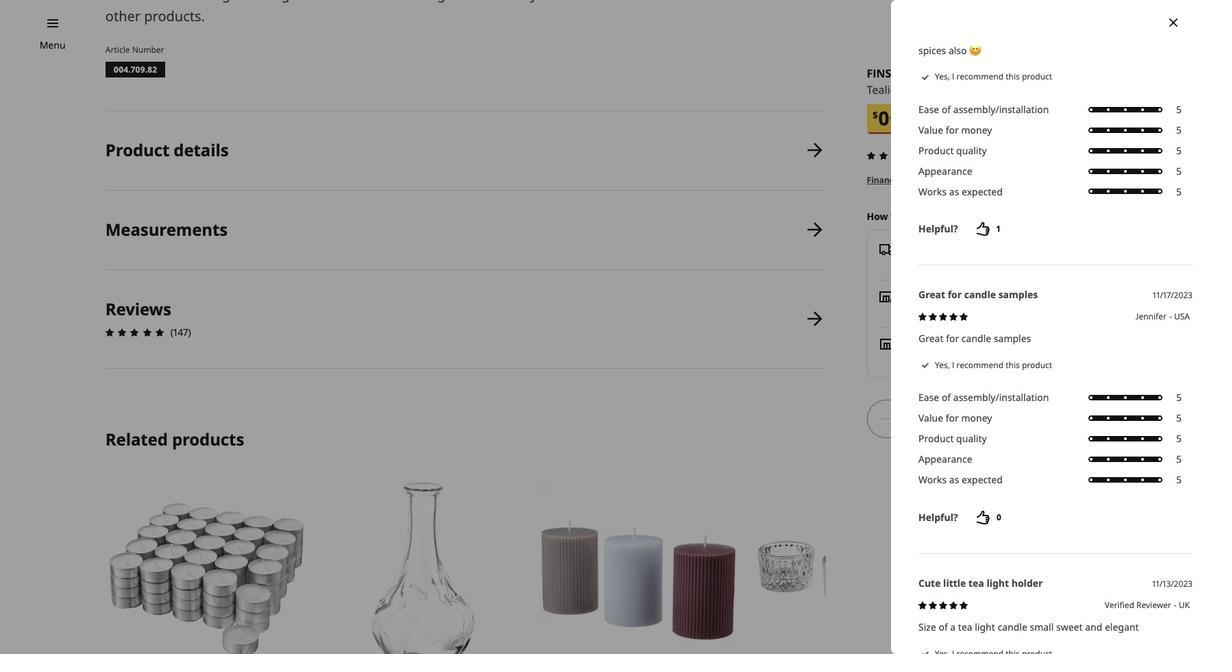 Task type: describe. For each thing, give the bounding box(es) containing it.
it
[[921, 210, 928, 223]]

reviews
[[105, 297, 171, 320]]

a
[[105, 0, 114, 3]]

2 yes, i recommend this product from the top
[[935, 359, 1053, 371]]

beautiful
[[968, 29, 1009, 42]]

jennifer - usa
[[1136, 311, 1190, 323]]

how
[[867, 210, 888, 223]]

Quantity input value text field
[[900, 400, 919, 438]]

with
[[672, 0, 699, 3]]

2 ease of assembly/installation from the top
[[919, 391, 1049, 404]]

in for in store
[[903, 337, 913, 350]]

to for add to bag
[[1057, 412, 1067, 425]]

absolutely
[[919, 29, 966, 42]]

1 horizontal spatial elegant
[[1105, 621, 1139, 634]]

products.
[[144, 7, 205, 25]]

measurements heading
[[105, 218, 228, 241]]

11/13/2023
[[1153, 578, 1193, 590]]

financing options are available. details > button
[[867, 174, 1035, 187]]

1 value from the top
[[919, 123, 944, 136]]

details
[[174, 139, 229, 161]]

2 this from the top
[[1006, 359, 1020, 371]]

add to bag button
[[957, 400, 1166, 438]]

nice
[[1080, 29, 1100, 42]]

1 assembly/installation from the top
[[954, 103, 1049, 116]]

other
[[105, 7, 141, 25]]

1 i from the top
[[952, 71, 955, 82]]

1 quality from the top
[[957, 144, 987, 157]]

at for stock
[[941, 352, 950, 365]]

clear
[[950, 82, 975, 97]]

spices
[[919, 44, 946, 57]]

smällspirea tealight holder, clear glass/patterned, 1 ½ " image
[[753, 479, 955, 654]]

little
[[943, 577, 966, 590]]

2 vertical spatial of
[[939, 621, 948, 634]]

for inside absolutely beautiful candleholders! nice for serving sauce or spices also 😊
[[1102, 29, 1115, 42]]

how to get it
[[867, 210, 928, 223]]

3 5 from the top
[[1177, 144, 1182, 157]]

finsmak inside a timeless and elegant design makes finsmak tealight holder easy to use and combine with other products.
[[348, 0, 406, 3]]

1 value for money from the top
[[919, 123, 992, 136]]

up for pick up at canton, mi
[[924, 304, 937, 318]]

7 5 from the top
[[1177, 412, 1182, 425]]

verified reviewer - uk
[[1105, 599, 1190, 611]]

1 5 from the top
[[1177, 103, 1182, 116]]

>
[[1030, 174, 1035, 186]]

menu button
[[40, 38, 66, 53]]

related
[[105, 428, 168, 450]]

design
[[255, 0, 298, 3]]

2 as from the top
[[949, 473, 959, 486]]

product details button
[[105, 111, 826, 190]]

2 product from the top
[[1022, 359, 1053, 371]]

0 horizontal spatial and
[[175, 0, 199, 3]]

available button
[[879, 233, 1154, 281]]

1 works as expected from the top
[[919, 185, 1003, 198]]

0 vertical spatial samples
[[999, 288, 1038, 301]]

or
[[1182, 29, 1192, 42]]

also
[[949, 44, 967, 57]]

for up pick up at canton, mi group
[[948, 288, 962, 301]]

2 product quality from the top
[[919, 432, 987, 445]]

product right the quantity input value text field
[[919, 432, 954, 445]]

2 quality from the top
[[957, 432, 987, 445]]

1 expected from the top
[[962, 185, 1003, 198]]

available
[[920, 257, 960, 270]]

1 horizontal spatial and
[[584, 0, 609, 3]]

1 button
[[964, 216, 1017, 243]]

5 5 from the top
[[1177, 185, 1182, 198]]

1 yes, from the top
[[935, 71, 950, 82]]

list containing product details
[[101, 111, 826, 369]]

size
[[919, 621, 936, 634]]

in stock at canton, mi
[[903, 352, 1001, 365]]

available.
[[958, 174, 998, 186]]

pick up at canton, mi
[[903, 304, 1000, 318]]

1 recommend from the top
[[957, 71, 1004, 82]]

stock
[[915, 352, 938, 365]]

a timeless and elegant design makes finsmak tealight holder easy to use and combine with other products.
[[105, 0, 699, 25]]

easy
[[508, 0, 537, 3]]

2 vertical spatial candle
[[998, 621, 1028, 634]]

$
[[873, 108, 878, 121]]

1 ease from the top
[[919, 103, 939, 116]]

2 expected from the top
[[962, 473, 1003, 486]]

cute
[[919, 577, 941, 590]]

measurements
[[105, 218, 228, 241]]

2 5 from the top
[[1177, 123, 1182, 136]]

1 vertical spatial light
[[975, 621, 995, 634]]

verified
[[1105, 599, 1135, 611]]

(147) inside button
[[932, 149, 953, 162]]

menu
[[40, 38, 66, 51]]

0 button
[[964, 504, 1018, 532]]

canton, mi button for in stock at
[[952, 352, 1001, 365]]

$ 0 . 49
[[873, 105, 904, 131]]

elegant inside a timeless and elegant design makes finsmak tealight holder easy to use and combine with other products.
[[203, 0, 252, 3]]

kopparlönn scented pillar candle, almond & cherry/mixed colors, 30 hr image
[[537, 479, 740, 654]]

2 ease from the top
[[919, 391, 939, 404]]

helpful? for 0 button
[[919, 511, 958, 524]]

1 works from the top
[[919, 185, 947, 198]]

2 assembly/installation from the top
[[954, 391, 1049, 404]]

are
[[942, 174, 956, 186]]

makes
[[302, 0, 344, 3]]

candleholders!
[[1011, 29, 1078, 42]]

small
[[1030, 621, 1054, 634]]

product up "options"
[[919, 144, 954, 157]]

related products
[[105, 428, 244, 450]]

for up in stock at canton, mi
[[946, 332, 959, 345]]

canton, for pick up at
[[951, 304, 986, 318]]

holder,
[[911, 82, 947, 97]]

glimma unscented tealights image
[[105, 479, 308, 654]]

1
[[997, 223, 1001, 235]]

in store
[[903, 337, 940, 350]]

1 ease of assembly/installation from the top
[[919, 103, 1049, 116]]

1 horizontal spatial -
[[1174, 599, 1177, 611]]

004.709.82
[[114, 64, 157, 75]]

0 vertical spatial tea
[[969, 577, 984, 590]]

jennifer
[[1136, 311, 1167, 323]]

2 appearance from the top
[[919, 453, 973, 466]]



Task type: locate. For each thing, give the bounding box(es) containing it.
8 5 from the top
[[1177, 432, 1182, 445]]

1 vertical spatial value for money
[[919, 412, 992, 425]]

canton, mi button
[[951, 304, 1000, 318], [952, 352, 1001, 365]]

0 vertical spatial i
[[952, 71, 955, 82]]

0 vertical spatial helpful?
[[919, 222, 958, 236]]

finsmak tealight holder, clear glass,
[[867, 66, 1009, 97]]

9 5 from the top
[[1177, 453, 1182, 466]]

great for candle samples up in stock at canton, mi
[[919, 332, 1031, 345]]

reviewer
[[1137, 599, 1172, 611]]

great up pick up at canton, mi group
[[919, 288, 946, 301]]

pick
[[903, 289, 923, 302], [903, 304, 921, 318]]

expected
[[962, 185, 1003, 198], [962, 473, 1003, 486]]

store
[[915, 337, 940, 350]]

1 horizontal spatial (147)
[[932, 149, 953, 162]]

yes, down store at right bottom
[[935, 359, 950, 371]]

tea right little
[[969, 577, 984, 590]]

helpful? up the available
[[919, 222, 958, 236]]

canton, mi button for pick up at
[[951, 304, 1000, 318]]

great up stock
[[919, 332, 944, 345]]

details
[[1000, 174, 1028, 186]]

finsmak right makes
[[348, 0, 406, 3]]

1 vertical spatial candle
[[962, 332, 992, 345]]

value for money down clear
[[919, 123, 992, 136]]

0
[[878, 105, 890, 131], [997, 512, 1002, 523]]

canton, mi button right stock
[[952, 352, 1001, 365]]

0 vertical spatial pick
[[903, 289, 923, 302]]

up
[[926, 289, 939, 302], [924, 304, 937, 318]]

document containing absolutely beautiful candleholders! nice for serving sauce or spices also 😊
[[891, 0, 1220, 654]]

i up clear
[[952, 71, 955, 82]]

1 vertical spatial mi
[[990, 352, 1001, 365]]

products
[[172, 428, 244, 450]]

product inside product details button
[[105, 139, 169, 161]]

0 vertical spatial -
[[1170, 311, 1172, 323]]

product up add
[[1022, 359, 1053, 371]]

0 vertical spatial assembly/installation
[[954, 103, 1049, 116]]

yes, i recommend this product
[[935, 71, 1053, 82], [935, 359, 1053, 371]]

1 vertical spatial great for candle samples
[[919, 332, 1031, 345]]

product details
[[105, 139, 229, 161]]

1 vertical spatial value
[[919, 412, 944, 425]]

expected right are
[[962, 185, 1003, 198]]

light
[[987, 577, 1009, 590], [975, 621, 995, 634]]

1 vertical spatial canton, mi button
[[952, 352, 1001, 365]]

(147) down reviews at the left top of the page
[[171, 325, 191, 338]]

1 vertical spatial of
[[942, 391, 951, 404]]

49
[[893, 108, 904, 121]]

0 horizontal spatial review: 4.9 out of 5 stars. total reviews: 147 image
[[101, 324, 168, 341]]

6 5 from the top
[[1177, 391, 1182, 404]]

i right stock
[[952, 359, 955, 371]]

1 vertical spatial ease
[[919, 391, 939, 404]]

pick for pick up
[[903, 289, 923, 302]]

1 in from the top
[[903, 337, 913, 350]]

candle
[[964, 288, 996, 301], [962, 332, 992, 345], [998, 621, 1028, 634]]

great for candle samples up pick up at canton, mi group
[[919, 288, 1038, 301]]

0 up cute little tea light holder
[[997, 512, 1002, 523]]

1 vertical spatial 0
[[997, 512, 1002, 523]]

recommend right stock
[[957, 359, 1004, 371]]

5
[[1177, 103, 1182, 116], [1177, 123, 1182, 136], [1177, 144, 1182, 157], [1177, 164, 1182, 177], [1177, 185, 1182, 198], [1177, 391, 1182, 404], [1177, 412, 1182, 425], [1177, 432, 1182, 445], [1177, 453, 1182, 466], [1177, 473, 1182, 486]]

1 vertical spatial recommend
[[957, 359, 1004, 371]]

1 vertical spatial tea
[[958, 621, 973, 634]]

quality up available.
[[957, 144, 987, 157]]

financing options are available. details >
[[867, 174, 1035, 186]]

appearance
[[919, 164, 973, 177], [919, 453, 973, 466]]

tea
[[969, 577, 984, 590], [958, 621, 973, 634]]

review: 4.9 out of 5 stars. total reviews: 147 image up 'financing'
[[863, 148, 929, 164]]

options
[[909, 174, 940, 186]]

usa
[[1174, 311, 1190, 323]]

reviews heading
[[105, 297, 171, 320]]

1 vertical spatial expected
[[962, 473, 1003, 486]]

canton, for in stock at
[[952, 352, 987, 365]]

value for money right the quantity input value text field
[[919, 412, 992, 425]]

and
[[175, 0, 199, 3], [584, 0, 609, 3], [1085, 621, 1103, 634]]

finsmak
[[348, 0, 406, 3], [867, 66, 917, 81]]

ease of assembly/installation down glass,
[[919, 103, 1049, 116]]

0 vertical spatial as
[[949, 185, 959, 198]]

1 vertical spatial works
[[919, 473, 947, 486]]

use
[[558, 0, 581, 3]]

candle up pick up at canton, mi group
[[964, 288, 996, 301]]

1 vertical spatial works as expected
[[919, 473, 1003, 486]]

1 vertical spatial up
[[924, 304, 937, 318]]

this up glass,
[[1006, 71, 1020, 82]]

up down pick up
[[924, 304, 937, 318]]

11/17/2023
[[1153, 290, 1193, 301]]

mi for pick up at canton, mi
[[988, 304, 1000, 318]]

1 vertical spatial appearance
[[919, 453, 973, 466]]

1 great from the top
[[919, 288, 946, 301]]

1 horizontal spatial 0
[[997, 512, 1002, 523]]

1 vertical spatial samples
[[994, 332, 1031, 345]]

up for pick up
[[926, 289, 939, 302]]

sauce
[[1154, 29, 1179, 42]]

0 vertical spatial recommend
[[957, 71, 1004, 82]]

1 horizontal spatial holder
[[1012, 577, 1043, 590]]

yes, up the holder,
[[935, 71, 950, 82]]

0 inside button
[[997, 512, 1002, 523]]

great
[[919, 288, 946, 301], [919, 332, 944, 345]]

for right nice
[[1102, 29, 1115, 42]]

elegant
[[203, 0, 252, 3], [1105, 621, 1139, 634]]

0 horizontal spatial (147)
[[171, 325, 191, 338]]

yes,
[[935, 71, 950, 82], [935, 359, 950, 371]]

expected up 0 button
[[962, 473, 1003, 486]]

add
[[1035, 412, 1054, 425]]

1 great for candle samples from the top
[[919, 288, 1038, 301]]

1 vertical spatial yes,
[[935, 359, 950, 371]]

value up (147) button on the right of the page
[[919, 123, 944, 136]]

value right the quantity input value text field
[[919, 412, 944, 425]]

1 money from the top
[[962, 123, 992, 136]]

0 vertical spatial appearance
[[919, 164, 973, 177]]

0 vertical spatial product
[[1022, 71, 1053, 82]]

1 vertical spatial in
[[903, 352, 912, 365]]

financing
[[867, 174, 907, 186]]

to for how to get it
[[891, 210, 901, 223]]

1 vertical spatial pick
[[903, 304, 921, 318]]

0 vertical spatial candle
[[964, 288, 996, 301]]

0 vertical spatial money
[[962, 123, 992, 136]]

(147)
[[932, 149, 953, 162], [171, 325, 191, 338]]

for down clear
[[946, 123, 959, 136]]

1 vertical spatial product quality
[[919, 432, 987, 445]]

0 vertical spatial value
[[919, 123, 944, 136]]

0 vertical spatial light
[[987, 577, 1009, 590]]

light right a
[[975, 621, 995, 634]]

(147) inside list
[[171, 325, 191, 338]]

timeless
[[118, 0, 171, 3]]

(147) up are
[[932, 149, 953, 162]]

0 vertical spatial great
[[919, 288, 946, 301]]

review: 4.9 out of 5 stars. total reviews: 147 image inside (147) button
[[863, 148, 929, 164]]

dialog
[[891, 0, 1220, 654]]

pick up at canton, mi group
[[903, 304, 1000, 318]]

0 vertical spatial ease
[[919, 103, 939, 116]]

holder
[[463, 0, 505, 3], [1012, 577, 1043, 590]]

1 product from the top
[[1022, 71, 1053, 82]]

1 vertical spatial holder
[[1012, 577, 1043, 590]]

2 helpful? from the top
[[919, 511, 958, 524]]

cute little tea light holder
[[919, 577, 1043, 590]]

at right stock
[[941, 352, 950, 365]]

2 works as expected from the top
[[919, 473, 1003, 486]]

(147) button
[[863, 147, 953, 164]]

2 horizontal spatial and
[[1085, 621, 1103, 634]]

to left use
[[541, 0, 554, 3]]

0 vertical spatial works as expected
[[919, 185, 1003, 198]]

of down in stock at canton, mi
[[942, 391, 951, 404]]

4 5 from the top
[[1177, 164, 1182, 177]]

0 horizontal spatial holder
[[463, 0, 505, 3]]

1 vertical spatial helpful?
[[919, 511, 958, 524]]

at
[[939, 304, 948, 318], [941, 352, 950, 365]]

product down absolutely beautiful candleholders! nice for serving sauce or spices also 😊
[[1022, 71, 1053, 82]]

this right in stock at canton, mi group
[[1006, 359, 1020, 371]]

ease of assembly/installation
[[919, 103, 1049, 116], [919, 391, 1049, 404]]

samples down available button
[[999, 288, 1038, 301]]

1 horizontal spatial to
[[891, 210, 901, 223]]

light right little
[[987, 577, 1009, 590]]

1 horizontal spatial review: 4.9 out of 5 stars. total reviews: 147 image
[[863, 148, 929, 164]]

measurements button
[[105, 190, 826, 269]]

0 left "49"
[[878, 105, 890, 131]]

2 i from the top
[[952, 359, 955, 371]]

0 vertical spatial yes,
[[935, 71, 950, 82]]

serving
[[1118, 29, 1151, 42]]

1 vertical spatial i
[[952, 359, 955, 371]]

1 vertical spatial this
[[1006, 359, 1020, 371]]

and up products.
[[175, 0, 199, 3]]

tealight
[[867, 82, 908, 97]]

a
[[951, 621, 956, 634]]

2 money from the top
[[962, 412, 992, 425]]

samples up in stock at canton, mi
[[994, 332, 1031, 345]]

😊
[[970, 44, 982, 57]]

article
[[105, 44, 130, 56]]

uk
[[1179, 599, 1190, 611]]

product left details
[[105, 139, 169, 161]]

0 horizontal spatial to
[[541, 0, 554, 3]]

2 works from the top
[[919, 473, 947, 486]]

of down clear
[[942, 103, 951, 116]]

product details heading
[[105, 139, 229, 161]]

pick up pick up at canton, mi group
[[903, 289, 923, 302]]

up up pick up at canton, mi group
[[926, 289, 939, 302]]

and right use
[[584, 0, 609, 3]]

in left stock
[[903, 352, 912, 365]]

assembly/installation up add
[[954, 391, 1049, 404]]

review: 4.9 out of 5 stars. total reviews: 147 image
[[863, 148, 929, 164], [101, 324, 168, 341]]

1 vertical spatial -
[[1174, 599, 1177, 611]]

as
[[949, 185, 959, 198], [949, 473, 959, 486]]

1 vertical spatial assembly/installation
[[954, 391, 1049, 404]]

add to bag
[[1035, 412, 1087, 425]]

2 great from the top
[[919, 332, 944, 345]]

mi down available button
[[988, 304, 1000, 318]]

1 pick from the top
[[903, 289, 923, 302]]

ease of assembly/installation down in stock at canton, mi group
[[919, 391, 1049, 404]]

1 yes, i recommend this product from the top
[[935, 71, 1053, 82]]

0 vertical spatial great for candle samples
[[919, 288, 1038, 301]]

dialog containing absolutely beautiful candleholders! nice for serving sauce or spices also 😊
[[891, 0, 1220, 654]]

- left uk
[[1174, 599, 1177, 611]]

- left usa
[[1170, 311, 1172, 323]]

quality right the quantity input value text field
[[957, 432, 987, 445]]

at for up
[[939, 304, 948, 318]]

value for money
[[919, 123, 992, 136], [919, 412, 992, 425]]

0 vertical spatial product quality
[[919, 144, 987, 157]]

0 vertical spatial at
[[939, 304, 948, 318]]

0 vertical spatial value for money
[[919, 123, 992, 136]]

pick down pick up
[[903, 304, 921, 318]]

1 vertical spatial (147)
[[171, 325, 191, 338]]

bag
[[1069, 412, 1087, 425]]

get
[[903, 210, 919, 223]]

combine
[[612, 0, 668, 3]]

document
[[891, 0, 1220, 654]]

for
[[1102, 29, 1115, 42], [946, 123, 959, 136], [948, 288, 962, 301], [946, 332, 959, 345], [946, 412, 959, 425]]

0 vertical spatial finsmak
[[348, 0, 406, 3]]

1 vertical spatial at
[[941, 352, 950, 365]]

2 recommend from the top
[[957, 359, 1004, 371]]

review: 4.9 out of 5 stars. total reviews: 147 image down reviews at the left top of the page
[[101, 324, 168, 341]]

0 vertical spatial quality
[[957, 144, 987, 157]]

candle left small
[[998, 621, 1028, 634]]

1 this from the top
[[1006, 71, 1020, 82]]

review: 4.9 out of 5 stars. total reviews: 147 image inside list
[[101, 324, 168, 341]]

1 vertical spatial great
[[919, 332, 944, 345]]

glass,
[[977, 82, 1007, 97]]

quality
[[957, 144, 987, 157], [957, 432, 987, 445]]

to left get
[[891, 210, 901, 223]]

in for in stock at canton, mi
[[903, 352, 912, 365]]

tealight
[[410, 0, 459, 3]]

ease down the holder,
[[919, 103, 939, 116]]

list
[[101, 111, 826, 369]]

1 as from the top
[[949, 185, 959, 198]]

holder inside a timeless and elegant design makes finsmak tealight holder easy to use and combine with other products.
[[463, 0, 505, 3]]

2 value from the top
[[919, 412, 944, 425]]

0 vertical spatial of
[[942, 103, 951, 116]]

number
[[132, 44, 164, 56]]

1 vertical spatial ease of assembly/installation
[[919, 391, 1049, 404]]

money down clear
[[962, 123, 992, 136]]

ease right the quantity input value text field
[[919, 391, 939, 404]]

2 value for money from the top
[[919, 412, 992, 425]]

0 vertical spatial 0
[[878, 105, 890, 131]]

0 horizontal spatial 0
[[878, 105, 890, 131]]

1 helpful? from the top
[[919, 222, 958, 236]]

0 vertical spatial elegant
[[203, 0, 252, 3]]

1 vertical spatial money
[[962, 412, 992, 425]]

elegant left design
[[203, 0, 252, 3]]

2 pick from the top
[[903, 304, 921, 318]]

absolutely beautiful candleholders! nice for serving sauce or spices also 😊
[[919, 29, 1192, 57]]

size of a tea light candle small sweet and elegant
[[919, 621, 1139, 634]]

0 vertical spatial mi
[[988, 304, 1000, 318]]

finsmak inside finsmak tealight holder, clear glass,
[[867, 66, 917, 81]]

product quality right the quantity input value text field
[[919, 432, 987, 445]]

finsmak up tealight
[[867, 66, 917, 81]]

0 vertical spatial expected
[[962, 185, 1003, 198]]

holder left easy
[[463, 0, 505, 3]]

0 vertical spatial review: 4.9 out of 5 stars. total reviews: 147 image
[[863, 148, 929, 164]]

to
[[541, 0, 554, 3], [891, 210, 901, 223], [1057, 412, 1067, 425]]

0 vertical spatial ease of assembly/installation
[[919, 103, 1049, 116]]

tea right a
[[958, 621, 973, 634]]

2 horizontal spatial to
[[1057, 412, 1067, 425]]

0 vertical spatial (147)
[[932, 149, 953, 162]]

1 product quality from the top
[[919, 144, 987, 157]]

of left a
[[939, 621, 948, 634]]

0 vertical spatial to
[[541, 0, 554, 3]]

holder up size of a tea light candle small sweet and elegant
[[1012, 577, 1043, 590]]

canton, mi button up in stock at canton, mi group
[[951, 304, 1000, 318]]

10 5 from the top
[[1177, 473, 1182, 486]]

recommend up glass,
[[957, 71, 1004, 82]]

mi down pick up at canton, mi
[[990, 352, 1001, 365]]

.
[[890, 108, 893, 121]]

samples
[[999, 288, 1038, 301], [994, 332, 1031, 345]]

at up store at right bottom
[[939, 304, 948, 318]]

0 vertical spatial canton,
[[951, 304, 986, 318]]

0 vertical spatial holder
[[463, 0, 505, 3]]

in
[[903, 337, 913, 350], [903, 352, 912, 365]]

to left bag
[[1057, 412, 1067, 425]]

1 vertical spatial elegant
[[1105, 621, 1139, 634]]

article number
[[105, 44, 164, 56]]

pick up
[[903, 289, 939, 302]]

candle up in stock at canton, mi
[[962, 332, 992, 345]]

1 appearance from the top
[[919, 164, 973, 177]]

pick for pick up at canton, mi
[[903, 304, 921, 318]]

2 in from the top
[[903, 352, 912, 365]]

2 vertical spatial to
[[1057, 412, 1067, 425]]

1 vertical spatial to
[[891, 210, 901, 223]]

1 horizontal spatial finsmak
[[867, 66, 917, 81]]

canton, up in stock at canton, mi
[[951, 304, 986, 318]]

canton, right stock
[[952, 352, 987, 365]]

assembly/installation
[[954, 103, 1049, 116], [954, 391, 1049, 404]]

in left store at right bottom
[[903, 337, 913, 350]]

1 vertical spatial finsmak
[[867, 66, 917, 81]]

helpful? left 0 button
[[919, 511, 958, 524]]

money down in stock at canton, mi group
[[962, 412, 992, 425]]

0 vertical spatial canton, mi button
[[951, 304, 1000, 318]]

to inside a timeless and elegant design makes finsmak tealight holder easy to use and combine with other products.
[[541, 0, 554, 3]]

product quality
[[919, 144, 987, 157], [919, 432, 987, 445]]

helpful? for 1 button in the top right of the page
[[919, 222, 958, 236]]

works
[[919, 185, 947, 198], [919, 473, 947, 486]]

and right sweet
[[1085, 621, 1103, 634]]

sweet
[[1057, 621, 1083, 634]]

product quality up the financing options are available. details >
[[919, 144, 987, 157]]

0 horizontal spatial finsmak
[[348, 0, 406, 3]]

money
[[962, 123, 992, 136], [962, 412, 992, 425]]

in stock at canton, mi group
[[903, 352, 1001, 365]]

0 vertical spatial in
[[903, 337, 913, 350]]

2 great for candle samples from the top
[[919, 332, 1031, 345]]

1 vertical spatial product
[[1022, 359, 1053, 371]]

elegant down verified
[[1105, 621, 1139, 634]]

2 yes, from the top
[[935, 359, 950, 371]]

1 vertical spatial canton,
[[952, 352, 987, 365]]

0 vertical spatial up
[[926, 289, 939, 302]]

1 vertical spatial review: 4.9 out of 5 stars. total reviews: 147 image
[[101, 324, 168, 341]]

0 horizontal spatial elegant
[[203, 0, 252, 3]]

assembly/installation down glass,
[[954, 103, 1049, 116]]

mi for in stock at canton, mi
[[990, 352, 1001, 365]]

viljestark vase, clear glass, 6 ¾ " image
[[321, 479, 524, 654]]

works as expected
[[919, 185, 1003, 198], [919, 473, 1003, 486]]

to inside 'add to bag' button
[[1057, 412, 1067, 425]]

0 vertical spatial this
[[1006, 71, 1020, 82]]

this
[[1006, 71, 1020, 82], [1006, 359, 1020, 371]]

product
[[105, 139, 169, 161], [919, 144, 954, 157], [919, 432, 954, 445]]

for right the quantity input value text field
[[946, 412, 959, 425]]

1 vertical spatial yes, i recommend this product
[[935, 359, 1053, 371]]



Task type: vqa. For each thing, say whether or not it's contained in the screenshot.
the right the plant,
no



